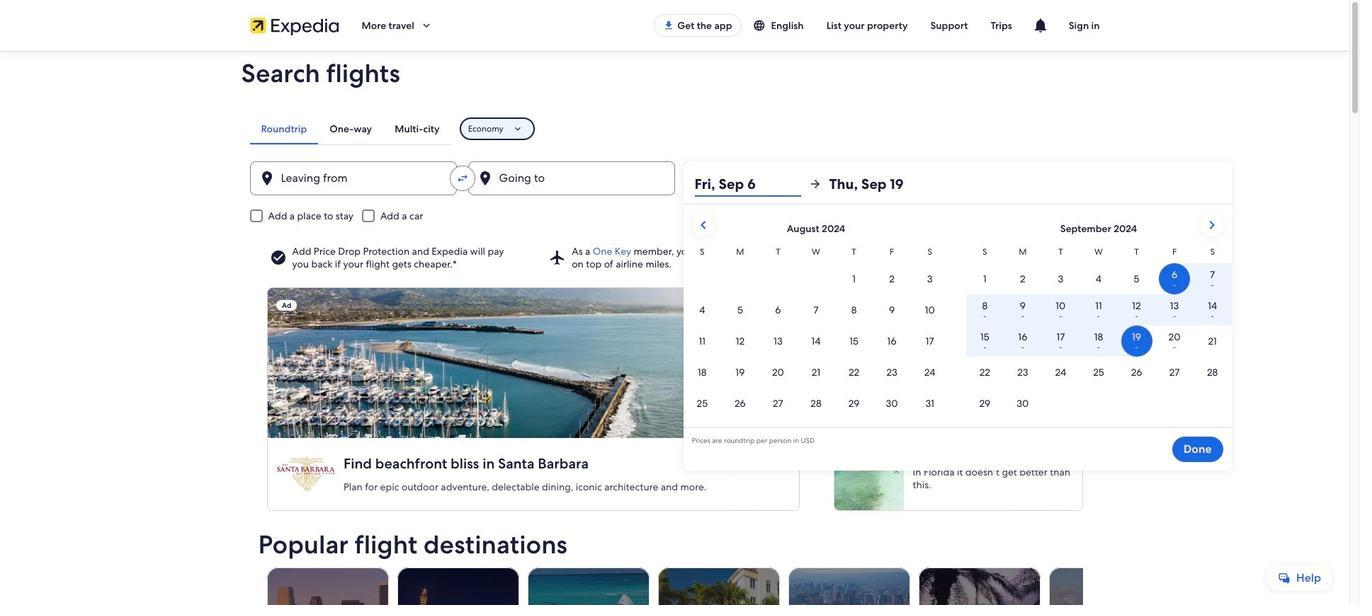 Task type: locate. For each thing, give the bounding box(es) containing it.
cancun flights image
[[528, 568, 649, 606]]

main content
[[0, 51, 1350, 606]]

honolulu flights image
[[788, 568, 910, 606]]

tab list
[[250, 113, 451, 145]]

new york flights image
[[1049, 568, 1171, 606]]

swap origin and destination values image
[[456, 172, 469, 185]]

previous month image
[[695, 217, 712, 234]]

communication center icon image
[[1032, 17, 1049, 34]]

popular flight destinations region
[[250, 531, 1171, 606]]

next month image
[[1204, 217, 1221, 234]]



Task type: describe. For each thing, give the bounding box(es) containing it.
more travel image
[[420, 19, 433, 32]]

download the app button image
[[663, 20, 675, 31]]

miami flights image
[[658, 568, 780, 606]]

expedia logo image
[[250, 16, 339, 35]]

orlando flights image
[[919, 568, 1041, 606]]

small image
[[753, 19, 771, 32]]

las vegas flights image
[[397, 568, 519, 606]]

los angeles flights image
[[267, 568, 389, 606]]



